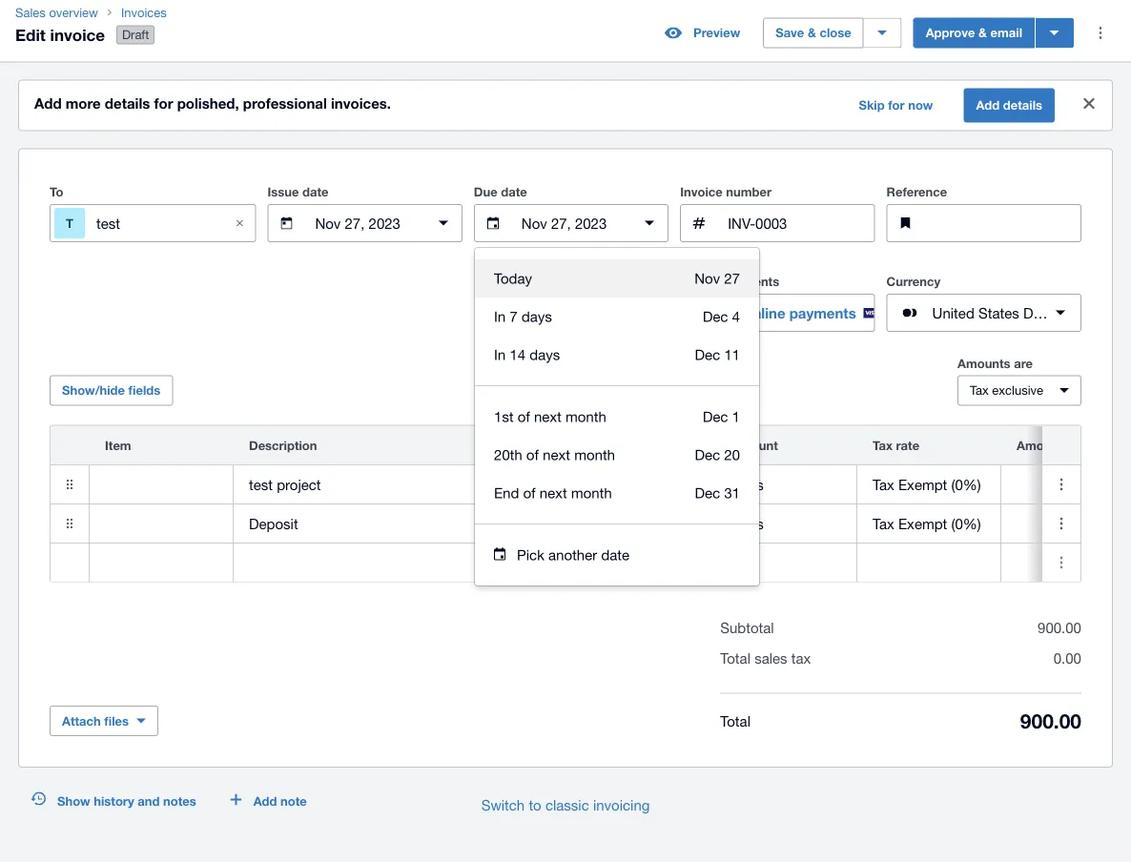 Task type: locate. For each thing, give the bounding box(es) containing it.
sales overview
[[15, 5, 98, 20]]

1 vertical spatial close image
[[221, 204, 259, 242]]

27
[[724, 270, 740, 287]]

days right 14
[[530, 346, 560, 363]]

invoices
[[121, 5, 167, 20]]

20
[[724, 447, 740, 463]]

1 vertical spatial tax
[[873, 438, 893, 452]]

1 amount field from the top
[[1002, 466, 1132, 502]]

1 horizontal spatial details
[[1004, 98, 1043, 113]]

date
[[302, 185, 329, 200], [501, 185, 527, 200], [601, 547, 630, 563]]

for left polished,
[[154, 95, 173, 112]]

0 vertical spatial in
[[494, 308, 506, 325]]

details down email
[[1004, 98, 1043, 113]]

amounts
[[958, 356, 1011, 371]]

2 horizontal spatial date
[[601, 547, 630, 563]]

1 horizontal spatial tax
[[970, 383, 989, 398]]

2 amount field from the top
[[1002, 505, 1132, 542]]

add inside button
[[976, 98, 1000, 113]]

add details
[[976, 98, 1043, 113]]

0 vertical spatial price field
[[570, 466, 713, 502]]

of right end
[[523, 485, 536, 501]]

none field account
[[714, 465, 857, 503]]

dec left 4
[[703, 308, 728, 325]]

more line item options image
[[1043, 504, 1081, 543], [1043, 543, 1081, 582]]

1 & from the left
[[808, 25, 817, 40]]

900.00
[[1038, 620, 1082, 636], [1021, 709, 1082, 733]]

dec left 1
[[703, 408, 728, 425]]

month for 1st of next month
[[566, 408, 607, 425]]

& right save
[[808, 25, 817, 40]]

0 vertical spatial amount field
[[1002, 466, 1132, 502]]

nov
[[695, 270, 720, 287]]

another
[[549, 547, 597, 563]]

in for in 7 days
[[494, 308, 506, 325]]

1 vertical spatial in
[[494, 346, 506, 363]]

dec for dec 11
[[695, 346, 720, 363]]

0 horizontal spatial close image
[[221, 204, 259, 242]]

month up price
[[566, 408, 607, 425]]

1 drag and drop line image from the top
[[51, 465, 89, 503]]

1 vertical spatial amount field
[[1002, 505, 1132, 542]]

next for 20th
[[543, 447, 571, 463]]

approve & email
[[926, 25, 1023, 40]]

tax
[[970, 383, 989, 398], [873, 438, 893, 452]]

up
[[723, 304, 740, 322]]

2 vertical spatial quantity field
[[492, 544, 569, 581]]

1 horizontal spatial add
[[253, 794, 277, 809]]

preview
[[694, 25, 741, 40]]

online
[[744, 304, 786, 322]]

1 price field from the top
[[570, 466, 713, 502]]

tax inside popup button
[[970, 383, 989, 398]]

are
[[1014, 356, 1033, 371]]

sales overview link
[[8, 3, 106, 22]]

1 vertical spatial quantity field
[[492, 505, 569, 542]]

1 vertical spatial price field
[[570, 505, 713, 542]]

tax inside invoice line item list element
[[873, 438, 893, 452]]

add more details for polished, professional invoices.
[[34, 95, 391, 112]]

0 horizontal spatial add
[[34, 95, 62, 112]]

2 list box from the top
[[475, 386, 759, 524]]

0 horizontal spatial tax
[[873, 438, 893, 452]]

2 in from the top
[[494, 346, 506, 363]]

0 vertical spatial drag and drop line image
[[51, 465, 89, 503]]

add left note
[[253, 794, 277, 809]]

item
[[105, 438, 131, 452]]

add for add details
[[976, 98, 1000, 113]]

tax exclusive button
[[958, 376, 1082, 406]]

& for email
[[979, 25, 987, 40]]

fields
[[128, 383, 161, 398]]

list box
[[475, 248, 759, 386], [475, 386, 759, 524]]

3 amount field from the top
[[1002, 544, 1132, 581]]

Due date text field
[[520, 205, 623, 241]]

invoice
[[680, 185, 723, 200]]

0 vertical spatial days
[[522, 308, 552, 325]]

add inside button
[[253, 794, 277, 809]]

for
[[154, 95, 173, 112], [888, 98, 905, 113]]

0 vertical spatial of
[[518, 408, 530, 425]]

Tax rate text field
[[858, 466, 1001, 502]]

1 vertical spatial next
[[543, 447, 571, 463]]

days right 7
[[522, 308, 552, 325]]

add for add note
[[253, 794, 277, 809]]

0 vertical spatial close image
[[1070, 85, 1109, 123]]

Price field
[[570, 466, 713, 502], [570, 505, 713, 542], [570, 544, 713, 581]]

1 vertical spatial more line item options image
[[1043, 543, 1081, 582]]

show/hide fields button
[[50, 376, 173, 406]]

0 horizontal spatial date
[[302, 185, 329, 200]]

end
[[494, 485, 519, 501]]

add note
[[253, 794, 307, 809]]

0.00
[[1054, 650, 1082, 667]]

invoice line item list element
[[50, 425, 1132, 583]]

total down subtotal
[[721, 650, 751, 667]]

tax down amounts
[[970, 383, 989, 398]]

1 horizontal spatial &
[[979, 25, 987, 40]]

date inside button
[[601, 547, 630, 563]]

3 quantity field from the top
[[492, 544, 569, 581]]

next up 20th of next month
[[534, 408, 562, 425]]

in left 7
[[494, 308, 506, 325]]

invoice number
[[680, 185, 772, 200]]

close image inside add more details for polished, professional invoices. status
[[1070, 85, 1109, 123]]

next up end of next month
[[543, 447, 571, 463]]

2 vertical spatial month
[[571, 485, 612, 501]]

1 vertical spatial of
[[527, 447, 539, 463]]

2 drag and drop line image from the top
[[51, 504, 89, 543]]

1 vertical spatial payments
[[790, 304, 856, 322]]

0 vertical spatial month
[[566, 408, 607, 425]]

0 vertical spatial tax
[[970, 383, 989, 398]]

3 price field from the top
[[570, 544, 713, 581]]

of right 1st
[[518, 408, 530, 425]]

dec left 11
[[695, 346, 720, 363]]

1 horizontal spatial close image
[[1070, 85, 1109, 123]]

for left now
[[888, 98, 905, 113]]

invoicing
[[593, 797, 650, 813]]

1 vertical spatial total
[[721, 713, 751, 729]]

900.00 down 0.00 at the bottom of the page
[[1021, 709, 1082, 733]]

total down total sales tax
[[721, 713, 751, 729]]

invoice
[[50, 25, 105, 44]]

0 vertical spatial more line item options image
[[1043, 504, 1081, 543]]

dec for dec 1
[[703, 408, 728, 425]]

quantity field up the pick
[[492, 505, 569, 542]]

edit
[[15, 25, 46, 44]]

drag and drop line image for the inventory item 'field'
[[51, 465, 89, 503]]

exclusive
[[993, 383, 1044, 398]]

in
[[494, 308, 506, 325], [494, 346, 506, 363]]

0 horizontal spatial payments
[[722, 274, 780, 289]]

None field
[[90, 465, 233, 503], [714, 465, 857, 503], [858, 465, 1001, 503], [714, 504, 857, 543], [858, 504, 1001, 543], [90, 543, 233, 582], [90, 543, 233, 582]]

invoice number element
[[680, 204, 875, 242]]

pick another date
[[517, 547, 630, 563]]

1 total from the top
[[721, 650, 751, 667]]

show
[[57, 794, 90, 809]]

of right 20th
[[527, 447, 539, 463]]

now
[[908, 98, 934, 113]]

in left 14
[[494, 346, 506, 363]]

dec left 31
[[695, 485, 720, 501]]

900.00 up 0.00 at the bottom of the page
[[1038, 620, 1082, 636]]

dec left 20
[[695, 447, 720, 463]]

payments inside popup button
[[790, 304, 856, 322]]

2 vertical spatial next
[[540, 485, 567, 501]]

Amount field
[[1002, 466, 1132, 502], [1002, 505, 1132, 542], [1002, 544, 1132, 581]]

of
[[518, 408, 530, 425], [527, 447, 539, 463], [523, 485, 536, 501]]

1 vertical spatial 900.00
[[1021, 709, 1082, 733]]

2 total from the top
[[721, 713, 751, 729]]

tax for tax exclusive
[[970, 383, 989, 398]]

amounts are
[[958, 356, 1033, 371]]

total
[[721, 650, 751, 667], [721, 713, 751, 729]]

month up end of next month
[[575, 447, 615, 463]]

description
[[249, 438, 317, 452]]

0 horizontal spatial for
[[154, 95, 173, 112]]

group containing today
[[475, 248, 759, 586]]

date right due in the left top of the page
[[501, 185, 527, 200]]

currency
[[887, 274, 941, 289]]

price field for quantity field associated with test project text field
[[570, 466, 713, 502]]

more line item options image
[[1043, 465, 1081, 503]]

1 quantity field from the top
[[492, 466, 569, 502]]

Description text field
[[234, 466, 491, 502]]

add more details for polished, professional invoices. status
[[19, 81, 1112, 130]]

date right issue
[[302, 185, 329, 200]]

0 vertical spatial total
[[721, 650, 751, 667]]

close image
[[1070, 85, 1109, 123], [221, 204, 259, 242]]

united states dollar button
[[887, 294, 1082, 332]]

more
[[66, 95, 101, 112]]

month
[[566, 408, 607, 425], [575, 447, 615, 463], [571, 485, 612, 501]]

date right another
[[601, 547, 630, 563]]

1 horizontal spatial date
[[501, 185, 527, 200]]

month for 20th of next month
[[575, 447, 615, 463]]

1 horizontal spatial for
[[888, 98, 905, 113]]

dec 31
[[695, 485, 740, 501]]

add
[[34, 95, 62, 112], [976, 98, 1000, 113], [253, 794, 277, 809]]

2 vertical spatial of
[[523, 485, 536, 501]]

close
[[820, 25, 852, 40]]

&
[[808, 25, 817, 40], [979, 25, 987, 40]]

quantity field down end of next month
[[492, 544, 569, 581]]

14
[[510, 346, 526, 363]]

united
[[933, 304, 975, 321]]

days for in 7 days
[[522, 308, 552, 325]]

1 horizontal spatial payments
[[790, 304, 856, 322]]

quantity field down 20th
[[492, 466, 569, 502]]

of for 1st
[[518, 408, 530, 425]]

0 horizontal spatial &
[[808, 25, 817, 40]]

more date options image
[[424, 204, 463, 242]]

1 vertical spatial drag and drop line image
[[51, 504, 89, 543]]

payments up the online
[[722, 274, 780, 289]]

1 vertical spatial days
[[530, 346, 560, 363]]

next for end
[[540, 485, 567, 501]]

1st of next month
[[494, 408, 607, 425]]

details right more
[[105, 95, 150, 112]]

Quantity field
[[492, 466, 569, 502], [492, 505, 569, 542], [492, 544, 569, 581]]

4
[[732, 308, 740, 325]]

add left more
[[34, 95, 62, 112]]

test
[[96, 215, 120, 232]]

show history and notes
[[57, 794, 196, 809]]

20th
[[494, 447, 523, 463]]

2 vertical spatial amount field
[[1002, 544, 1132, 581]]

amount field for quantity field associated with test project text field
[[1002, 466, 1132, 502]]

days
[[522, 308, 552, 325], [530, 346, 560, 363]]

& left email
[[979, 25, 987, 40]]

in for in 14 days
[[494, 346, 506, 363]]

1
[[732, 408, 740, 425]]

1 vertical spatial month
[[575, 447, 615, 463]]

set up online payments
[[697, 304, 856, 322]]

2 vertical spatial price field
[[570, 544, 713, 581]]

add right now
[[976, 98, 1000, 113]]

attach
[[62, 714, 101, 729]]

total for total sales tax
[[721, 650, 751, 667]]

payments right the online
[[790, 304, 856, 322]]

next for 1st
[[534, 408, 562, 425]]

0 vertical spatial next
[[534, 408, 562, 425]]

skip
[[859, 98, 885, 113]]

2 more line item options image from the top
[[1043, 543, 1081, 582]]

Tax rate text field
[[858, 505, 1001, 542]]

0 vertical spatial quantity field
[[492, 466, 569, 502]]

issue
[[268, 185, 299, 200]]

2 & from the left
[[979, 25, 987, 40]]

month down price
[[571, 485, 612, 501]]

2 horizontal spatial add
[[976, 98, 1000, 113]]

next down 20th of next month
[[540, 485, 567, 501]]

1 in from the top
[[494, 308, 506, 325]]

1 more line item options image from the top
[[1043, 504, 1081, 543]]

tax left rate at bottom
[[873, 438, 893, 452]]

none field tax rate
[[858, 465, 1001, 503]]

in 14 days
[[494, 346, 560, 363]]

payments
[[722, 274, 780, 289], [790, 304, 856, 322]]

drag and drop line image
[[51, 465, 89, 503], [51, 504, 89, 543]]

1 list box from the top
[[475, 248, 759, 386]]

group
[[475, 248, 759, 586]]



Task type: describe. For each thing, give the bounding box(es) containing it.
invoices link
[[113, 3, 193, 22]]

Account text field
[[714, 466, 857, 502]]

Description text field
[[234, 505, 491, 542]]

sales
[[15, 5, 46, 20]]

& for close
[[808, 25, 817, 40]]

reference
[[887, 185, 948, 200]]

amount field for quantity field for description text box
[[1002, 544, 1132, 581]]

add details button
[[964, 88, 1055, 123]]

of for end
[[523, 485, 536, 501]]

approve
[[926, 25, 975, 40]]

quantity field for test project text field
[[492, 466, 569, 502]]

switch to classic invoicing button
[[466, 786, 665, 824]]

date for due date
[[501, 185, 527, 200]]

rate
[[896, 438, 920, 452]]

states
[[979, 304, 1020, 321]]

sales
[[755, 650, 788, 667]]

switch to classic invoicing
[[481, 797, 650, 813]]

today
[[494, 270, 532, 287]]

add for add more details for polished, professional invoices.
[[34, 95, 62, 112]]

Description text field
[[234, 544, 491, 581]]

month for end of next month
[[571, 485, 612, 501]]

dec for dec 4
[[703, 308, 728, 325]]

due
[[474, 185, 498, 200]]

attach files button
[[50, 706, 158, 737]]

to
[[529, 797, 542, 813]]

price
[[585, 438, 615, 452]]

and
[[138, 794, 160, 809]]

draft
[[122, 27, 149, 42]]

for inside skip for now button
[[888, 98, 905, 113]]

1st
[[494, 408, 514, 425]]

more line item options element
[[1043, 426, 1081, 464]]

files
[[104, 714, 129, 729]]

0 horizontal spatial details
[[105, 95, 150, 112]]

save & close button
[[763, 18, 864, 48]]

20th of next month
[[494, 447, 615, 463]]

end of next month
[[494, 485, 612, 501]]

classic
[[546, 797, 589, 813]]

of for 20th
[[527, 447, 539, 463]]

quantity field for description text box
[[492, 544, 569, 581]]

dec for dec 31
[[695, 485, 720, 501]]

invoices.
[[331, 95, 391, 112]]

pick
[[517, 547, 545, 563]]

total sales tax
[[721, 650, 811, 667]]

dec 20
[[695, 447, 740, 463]]

set
[[697, 304, 719, 322]]

show/hide fields
[[62, 383, 161, 398]]

due date
[[474, 185, 527, 200]]

attach files
[[62, 714, 129, 729]]

list box containing 1st of next month
[[475, 386, 759, 524]]

0 vertical spatial payments
[[722, 274, 780, 289]]

show history and notes button
[[19, 786, 208, 817]]

online payments
[[680, 274, 780, 289]]

polished,
[[177, 95, 239, 112]]

Invoice number text field
[[726, 205, 874, 241]]

edit invoice
[[15, 25, 105, 44]]

total for total
[[721, 713, 751, 729]]

2 price field from the top
[[570, 505, 713, 542]]

save & close
[[776, 25, 852, 40]]

details inside button
[[1004, 98, 1043, 113]]

days for in 14 days
[[530, 346, 560, 363]]

skip for now
[[859, 98, 934, 113]]

dollar
[[1024, 304, 1061, 321]]

0 vertical spatial 900.00
[[1038, 620, 1082, 636]]

Account text field
[[714, 505, 857, 542]]

qty.
[[508, 438, 531, 452]]

show/hide
[[62, 383, 125, 398]]

list box containing today
[[475, 248, 759, 386]]

set up online payments button
[[680, 294, 879, 332]]

amount
[[1017, 438, 1063, 452]]

none field the inventory item
[[90, 465, 233, 503]]

subtotal
[[721, 620, 774, 636]]

more date options image
[[631, 204, 669, 242]]

account
[[729, 438, 778, 452]]

save
[[776, 25, 805, 40]]

pick another date button
[[475, 536, 759, 574]]

more invoice options image
[[1082, 14, 1120, 52]]

dec 4
[[703, 308, 740, 325]]

note
[[281, 794, 307, 809]]

drag and drop line image for deposit text field
[[51, 504, 89, 543]]

issue date
[[268, 185, 329, 200]]

dec for dec 20
[[695, 447, 720, 463]]

number
[[726, 185, 772, 200]]

overview
[[49, 5, 98, 20]]

price field for quantity field for description text box
[[570, 544, 713, 581]]

2 quantity field from the top
[[492, 505, 569, 542]]

Inventory item text field
[[90, 466, 233, 502]]

Issue date text field
[[313, 205, 417, 241]]

tax exclusive
[[970, 383, 1044, 398]]

dec 1
[[703, 408, 740, 425]]

to
[[50, 185, 63, 200]]

31
[[724, 485, 740, 501]]

email
[[991, 25, 1023, 40]]

Reference text field
[[933, 205, 1081, 241]]

notes
[[163, 794, 196, 809]]

approve & email button
[[914, 18, 1035, 48]]

tax for tax rate
[[873, 438, 893, 452]]

tax rate
[[873, 438, 920, 452]]

11
[[724, 346, 740, 363]]

date for issue date
[[302, 185, 329, 200]]

history
[[94, 794, 134, 809]]

online
[[680, 274, 718, 289]]

t
[[66, 216, 73, 231]]

add note button
[[219, 786, 318, 817]]

nov 27
[[695, 270, 740, 287]]

switch
[[481, 797, 525, 813]]



Task type: vqa. For each thing, say whether or not it's contained in the screenshot.
bottommost 1099
no



